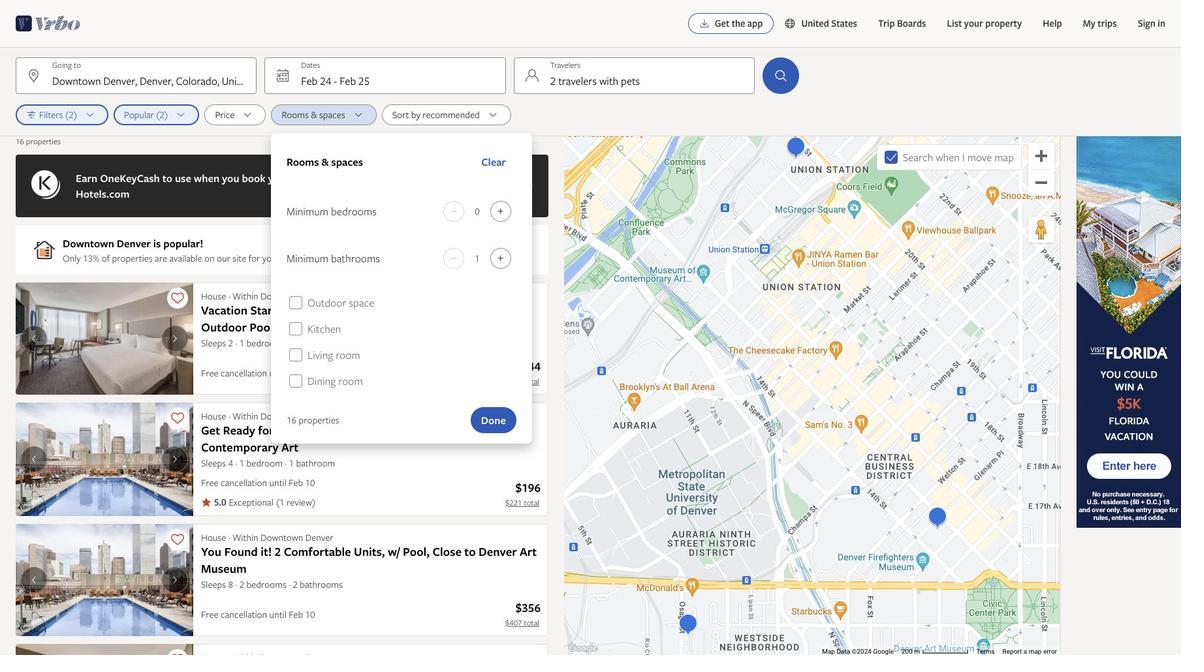 Task type: describe. For each thing, give the bounding box(es) containing it.
united inside 'dropdown button'
[[222, 74, 251, 88]]

rooms inside button
[[282, 108, 309, 121]]

small image
[[785, 18, 802, 29]]

get the app
[[715, 17, 763, 29]]

show next image for you found it! 2 comfortable units, w/ pool, close to denver art museum image
[[167, 575, 183, 586]]

rooms & spaces button
[[271, 104, 377, 125]]

museum inside house · within downtown denver get ready for a blissful getaway! w/ pool, near museum of contemporary art sleeps 4 · 1 bedroom · 1 bathroom
[[453, 422, 498, 439]]

sort by recommended
[[392, 108, 480, 121]]

search when i move map
[[903, 150, 1014, 165]]

0 vertical spatial 16 properties
[[16, 136, 61, 147]]

2 horizontal spatial properties
[[299, 414, 339, 426]]

comfortable
[[284, 544, 351, 560]]

pool!
[[250, 319, 277, 336]]

outdoor space
[[308, 296, 374, 310]]

with
[[599, 74, 619, 88]]

2 right 8
[[239, 579, 244, 591]]

hotels.com
[[76, 187, 130, 201]]

downtown denver is popular! only 13% of properties are available on our site for your dates.
[[63, 236, 305, 264]]

on for getaway
[[357, 171, 369, 185]]

my
[[1083, 17, 1096, 29]]

$196 $221 total
[[505, 480, 541, 509]]

my trips
[[1083, 17, 1117, 29]]

0 vertical spatial bathrooms
[[331, 251, 380, 266]]

1 down blissful on the left bottom of the page
[[289, 457, 294, 470]]

my trips link
[[1073, 10, 1128, 37]]

blissful
[[286, 422, 324, 439]]

2 down comfortable
[[293, 579, 298, 591]]

clear button
[[471, 149, 517, 175]]

move
[[968, 150, 992, 165]]

minimum bathrooms
[[287, 251, 380, 266]]

square,
[[391, 302, 431, 319]]

feb 24 - feb 25 button
[[265, 57, 506, 94]]

for inside house · within downtown denver get ready for a blissful getaway! w/ pool, near museum of contemporary art sleeps 4 · 1 bedroom · 1 bathroom
[[258, 422, 274, 439]]

1 down the vacation
[[239, 337, 244, 349]]

art inside house · within downtown denver get ready for a blissful getaway! w/ pool, near museum of contemporary art sleeps 4 · 1 bedroom · 1 bathroom
[[281, 439, 298, 456]]

2 denver, from the left
[[140, 74, 173, 88]]

you
[[222, 171, 239, 185]]

earn onekeycash to use when you book your next getaway on vrbo, expedia, and hotels.com
[[76, 171, 460, 201]]

trips
[[1098, 17, 1117, 29]]

2 right it!
[[275, 544, 281, 560]]

help
[[1043, 17, 1062, 29]]

house for you
[[201, 532, 226, 544]]

house for get
[[201, 410, 226, 422]]

to inside house · within downtown denver you found it! 2 comfortable units, w/ pool, close to denver art museum sleeps 8 · 2 bedrooms · 2 bathrooms
[[465, 544, 476, 560]]

denver right close
[[479, 544, 517, 560]]

1 right '4'
[[239, 457, 244, 470]]

show next image for get ready for a blissful getaway! w/ pool, near museum of contemporary art image
[[167, 454, 183, 465]]

0 vertical spatial your
[[964, 17, 983, 29]]

minimum bedrooms
[[287, 204, 377, 219]]

list your property link
[[937, 10, 1033, 37]]

of for america
[[284, 74, 293, 88]]

cancellation for 2
[[221, 367, 267, 379]]

(2) for filters (2)
[[65, 108, 77, 121]]

near inside house · within downtown denver get ready for a blissful getaway! w/ pool, near museum of contemporary art sleeps 4 · 1 bedroom · 1 bathroom
[[424, 422, 450, 439]]

the
[[732, 17, 745, 29]]

1 vertical spatial rooms
[[287, 155, 319, 169]]

downtown denver, denver, colorado, united states of america
[[52, 74, 332, 88]]

map region
[[564, 136, 1061, 656]]

use
[[175, 171, 191, 185]]

site
[[233, 252, 246, 264]]

bedrooms inside house · within downtown denver you found it! 2 comfortable units, w/ pool, close to denver art museum sleeps 8 · 2 bedrooms · 2 bathrooms
[[247, 579, 286, 591]]

filters (2)
[[39, 108, 77, 121]]

friendly,
[[456, 302, 502, 319]]

pool, for close
[[403, 544, 430, 560]]

0 vertical spatial bedrooms
[[331, 204, 377, 219]]

swimming pool image for get ready for a blissful getaway! w/ pool, near museum of contemporary art
[[16, 403, 193, 517]]

5.0 exceptional (1 review)
[[214, 496, 315, 509]]

vacation
[[201, 302, 248, 319]]

house · within downtown denver get ready for a blissful getaway! w/ pool, near museum of contemporary art sleeps 4 · 1 bedroom · 1 bathroom
[[201, 410, 512, 470]]

2 unit with king bed. exact unit will be assigned upon arrival. views, colors, and decor may vary. image from the top
[[16, 645, 193, 656]]

10 for 2
[[305, 609, 315, 621]]

properties inside downtown denver is popular! only 13% of properties are available on our site for your dates.
[[112, 252, 153, 264]]

within for starts
[[232, 290, 258, 302]]

· up 'contemporary'
[[228, 410, 230, 422]]

kitchen
[[308, 322, 341, 336]]

1 left living
[[289, 337, 294, 349]]

boards
[[897, 17, 926, 29]]

house for vacation
[[201, 290, 226, 302]]

earn
[[76, 171, 98, 185]]

and
[[442, 171, 460, 185]]

getaway
[[315, 171, 355, 185]]

dates.
[[282, 252, 305, 264]]

list your property
[[947, 17, 1022, 29]]

2 travelers with pets button
[[514, 57, 755, 94]]

denver for found
[[305, 532, 333, 544]]

larimer
[[346, 302, 388, 319]]

sign
[[1138, 17, 1156, 29]]

art inside house · within downtown denver you found it! 2 comfortable units, w/ pool, close to denver art museum sleeps 8 · 2 bedrooms · 2 bathrooms
[[520, 544, 537, 560]]

google image
[[567, 643, 599, 656]]

minimum for minimum bathrooms
[[287, 251, 329, 266]]

feb 24 - feb 25
[[301, 74, 370, 88]]

found
[[224, 544, 258, 560]]

downtown inside 'dropdown button'
[[52, 74, 101, 88]]

spaces inside button
[[319, 108, 345, 121]]

1 unit with king bed. exact unit will be assigned upon arrival. views, colors, and decor may vary. image from the top
[[16, 283, 193, 395]]

2 until from the top
[[269, 477, 287, 489]]

book
[[242, 171, 266, 185]]

· right '4'
[[235, 457, 237, 470]]

sleeps inside house · within downtown denver vacation starts here! near larimer square, pet-friendly, w/ outdoor pool! sleeps 2 · 1 bedroom · 1 bathroom
[[201, 337, 226, 349]]

united states
[[802, 17, 857, 29]]

downtown for get
[[261, 410, 303, 422]]

house · within downtown denver vacation starts here! near larimer square, pet-friendly, w/ outdoor pool! sleeps 2 · 1 bedroom · 1 bathroom
[[201, 290, 517, 349]]

by
[[411, 108, 420, 121]]

only
[[63, 252, 81, 264]]

map
[[995, 150, 1014, 165]]

contemporary
[[201, 439, 279, 456]]

dining
[[308, 374, 336, 389]]

1 vertical spatial &
[[322, 155, 329, 169]]

total for $144
[[524, 376, 539, 387]]

close
[[433, 544, 462, 560]]

$407 total button
[[504, 618, 541, 629]]

here!
[[285, 302, 315, 319]]

$144
[[516, 359, 541, 375]]

show previous image for you found it! 2 comfortable units, w/ pool, close to denver art museum image
[[26, 575, 42, 586]]

1 vertical spatial rooms & spaces
[[287, 155, 363, 169]]

decrease bathrooms image
[[446, 253, 462, 264]]

get inside get the app "link"
[[715, 17, 730, 29]]

2 cancellation from the top
[[221, 477, 267, 489]]

price
[[215, 108, 235, 121]]

downtown denver, denver, colorado, united states of america button
[[16, 57, 332, 94]]

pets
[[621, 74, 640, 88]]

in
[[1158, 17, 1166, 29]]

next
[[292, 171, 313, 185]]

sort
[[392, 108, 409, 121]]

1 vertical spatial spaces
[[331, 155, 363, 169]]

bathrooms inside house · within downtown denver you found it! 2 comfortable units, w/ pool, close to denver art museum sleeps 8 · 2 bedrooms · 2 bathrooms
[[300, 579, 343, 591]]

dining room
[[308, 374, 363, 389]]

13%
[[83, 252, 99, 264]]

on for available
[[204, 252, 215, 264]]

2 free cancellation until feb 10 from the top
[[201, 477, 315, 489]]

ready
[[223, 422, 255, 439]]

denver for ready
[[305, 410, 333, 422]]

(1
[[276, 496, 284, 509]]



Task type: vqa. For each thing, say whether or not it's contained in the screenshot.
the topmost the Minimum
yes



Task type: locate. For each thing, give the bounding box(es) containing it.
states left america at left
[[254, 74, 281, 88]]

3 free cancellation until feb 10 from the top
[[201, 609, 315, 621]]

starts
[[250, 302, 282, 319]]

denver
[[117, 236, 151, 251], [305, 290, 333, 302], [305, 410, 333, 422], [305, 532, 333, 544], [479, 544, 517, 560]]

of left america at left
[[284, 74, 293, 88]]

united up price button
[[222, 74, 251, 88]]

rooms up next
[[287, 155, 319, 169]]

0 vertical spatial museum
[[453, 422, 498, 439]]

3 until from the top
[[269, 609, 287, 621]]

2 minimum from the top
[[287, 251, 329, 266]]

minimum up here!
[[287, 251, 329, 266]]

popular!
[[163, 236, 203, 251]]

pool, inside house · within downtown denver get ready for a blissful getaway! w/ pool, near museum of contemporary art sleeps 4 · 1 bedroom · 1 bathroom
[[395, 422, 421, 439]]

0 vertical spatial pool,
[[395, 422, 421, 439]]

2 bedroom from the top
[[247, 457, 283, 470]]

total inside $356 $407 total
[[524, 618, 539, 629]]

house up 'contemporary'
[[201, 410, 226, 422]]

states inside the downtown denver, denver, colorado, united states of america 'dropdown button'
[[254, 74, 281, 88]]

price button
[[205, 104, 266, 125]]

1 minimum from the top
[[287, 204, 329, 219]]

art down $221 total "button"
[[520, 544, 537, 560]]

pool,
[[395, 422, 421, 439], [403, 544, 430, 560]]

10 up review)
[[305, 477, 315, 489]]

when left "i"
[[936, 150, 960, 165]]

review)
[[287, 496, 315, 509]]

1 vertical spatial to
[[465, 544, 476, 560]]

w/ right friendly, at the left top of page
[[505, 302, 517, 319]]

1 vertical spatial museum
[[201, 561, 247, 577]]

cancellation for museum
[[221, 609, 267, 621]]

16 properties right a at the left bottom of the page
[[287, 414, 339, 426]]

1 vertical spatial get
[[201, 422, 220, 439]]

house
[[201, 290, 226, 302], [201, 410, 226, 422], [201, 532, 226, 544]]

your inside earn onekeycash to use when you book your next getaway on vrbo, expedia, and hotels.com
[[268, 171, 290, 185]]

near left the done button in the bottom of the page
[[424, 422, 450, 439]]

outdoor down the vacation
[[201, 319, 247, 336]]

denver left is at the top left of page
[[117, 236, 151, 251]]

within inside house · within downtown denver get ready for a blissful getaway! w/ pool, near museum of contemporary art sleeps 4 · 1 bedroom · 1 bathroom
[[232, 410, 258, 422]]

house inside house · within downtown denver vacation starts here! near larimer square, pet-friendly, w/ outdoor pool! sleeps 2 · 1 bedroom · 1 bathroom
[[201, 290, 226, 302]]

room for living room
[[336, 348, 360, 362]]

2 vertical spatial total
[[524, 618, 539, 629]]

0 vertical spatial when
[[936, 150, 960, 165]]

0 vertical spatial to
[[162, 171, 172, 185]]

popular (2)
[[124, 108, 168, 121]]

1 bathroom from the top
[[296, 337, 335, 349]]

w/ for close
[[388, 544, 400, 560]]

& up getaway
[[322, 155, 329, 169]]

2 sleeps from the top
[[201, 457, 226, 470]]

on inside downtown denver is popular! only 13% of properties are available on our site for your dates.
[[204, 252, 215, 264]]

done
[[481, 413, 506, 428]]

sleeps for get
[[201, 457, 226, 470]]

16 properties down filters
[[16, 136, 61, 147]]

1 house from the top
[[201, 290, 226, 302]]

2 total from the top
[[524, 498, 539, 509]]

denver inside house · within downtown denver vacation starts here! near larimer square, pet-friendly, w/ outdoor pool! sleeps 2 · 1 bedroom · 1 bathroom
[[305, 290, 333, 302]]

denver inside downtown denver is popular! only 13% of properties are available on our site for your dates.
[[117, 236, 151, 251]]

minimum for minimum bedrooms
[[287, 204, 329, 219]]

show previous image for get ready for a blissful getaway! w/ pool, near museum of contemporary art image
[[26, 454, 42, 465]]

sort by recommended button
[[382, 104, 511, 125]]

(2)
[[65, 108, 77, 121], [156, 108, 168, 121]]

3 cancellation from the top
[[221, 609, 267, 621]]

spaces down '-'
[[319, 108, 345, 121]]

living room
[[308, 348, 360, 362]]

1 horizontal spatial states
[[831, 17, 857, 29]]

your
[[964, 17, 983, 29], [268, 171, 290, 185], [262, 252, 280, 264]]

properties down filters
[[26, 136, 61, 147]]

bedrooms
[[331, 204, 377, 219], [247, 579, 286, 591]]

until down it!
[[269, 609, 287, 621]]

1 vertical spatial near
[[424, 422, 450, 439]]

0 vertical spatial 16
[[16, 136, 24, 147]]

2 10 from the top
[[305, 477, 315, 489]]

(2) right popular
[[156, 108, 168, 121]]

0 horizontal spatial outdoor
[[201, 319, 247, 336]]

2 vertical spatial free cancellation until feb 10
[[201, 609, 315, 621]]

16 properties
[[16, 136, 61, 147], [287, 414, 339, 426]]

1 horizontal spatial 16
[[287, 414, 296, 426]]

pool, left close
[[403, 544, 430, 560]]

art down a at the left bottom of the page
[[281, 439, 298, 456]]

within for ready
[[232, 410, 258, 422]]

property
[[986, 17, 1022, 29]]

denver down dining
[[305, 410, 333, 422]]

3 sleeps from the top
[[201, 579, 226, 591]]

trip boards
[[878, 17, 926, 29]]

0 horizontal spatial on
[[204, 252, 215, 264]]

2 within from the top
[[232, 410, 258, 422]]

increase bathrooms image
[[493, 253, 509, 264]]

bedroom inside house · within downtown denver vacation starts here! near larimer square, pet-friendly, w/ outdoor pool! sleeps 2 · 1 bedroom · 1 bathroom
[[247, 337, 283, 349]]

states
[[831, 17, 857, 29], [254, 74, 281, 88]]

· right 8
[[235, 579, 237, 591]]

1 total from the top
[[524, 376, 539, 387]]

pool, for near
[[395, 422, 421, 439]]

16 down filters (2) button
[[16, 136, 24, 147]]

total inside '$144 $164 total'
[[524, 376, 539, 387]]

24
[[320, 74, 331, 88]]

denver for starts
[[305, 290, 333, 302]]

$164
[[505, 376, 522, 387]]

to right close
[[465, 544, 476, 560]]

3 within from the top
[[232, 532, 258, 544]]

1 vertical spatial bedrooms
[[247, 579, 286, 591]]

on left vrbo,
[[357, 171, 369, 185]]

1 horizontal spatial of
[[284, 74, 293, 88]]

your right "list"
[[964, 17, 983, 29]]

0 horizontal spatial (2)
[[65, 108, 77, 121]]

our
[[217, 252, 230, 264]]

1 sleeps from the top
[[201, 337, 226, 349]]

get the app link
[[688, 13, 774, 34]]

1 bedroom from the top
[[247, 337, 283, 349]]

of inside house · within downtown denver get ready for a blissful getaway! w/ pool, near museum of contemporary art sleeps 4 · 1 bedroom · 1 bathroom
[[501, 422, 512, 439]]

united right app
[[802, 17, 829, 29]]

1 cancellation from the top
[[221, 367, 267, 379]]

1 vertical spatial swimming pool image
[[16, 524, 193, 637]]

rooms & spaces inside button
[[282, 108, 345, 121]]

free cancellation until feb 10 down 8
[[201, 609, 315, 621]]

sleeps inside house · within downtown denver get ready for a blissful getaway! w/ pool, near museum of contemporary art sleeps 4 · 1 bedroom · 1 bathroom
[[201, 457, 226, 470]]

1 vertical spatial properties
[[112, 252, 153, 264]]

sign in button
[[1128, 10, 1176, 37]]

0 vertical spatial near
[[318, 302, 343, 319]]

1 vertical spatial united
[[222, 74, 251, 88]]

0 horizontal spatial states
[[254, 74, 281, 88]]

0 horizontal spatial to
[[162, 171, 172, 185]]

total for $196
[[524, 498, 539, 509]]

cancellation up the exceptional
[[221, 477, 267, 489]]

& inside button
[[311, 108, 317, 121]]

2 vertical spatial within
[[232, 532, 258, 544]]

$164 total button
[[504, 376, 541, 387]]

0 vertical spatial spaces
[[319, 108, 345, 121]]

rooms
[[282, 108, 309, 121], [287, 155, 319, 169]]

until
[[269, 367, 287, 379], [269, 477, 287, 489], [269, 609, 287, 621]]

downtown for vacation
[[261, 290, 303, 302]]

0 horizontal spatial 16 properties
[[16, 136, 61, 147]]

1
[[239, 337, 244, 349], [289, 337, 294, 349], [239, 457, 244, 470], [289, 457, 294, 470]]

unit with king bed. exact unit will be assigned upon arrival. views, colors, and decor may vary. image
[[16, 283, 193, 395], [16, 645, 193, 656]]

show next image for vacation starts here! near larimer square, pet-friendly, w/ outdoor pool! image
[[167, 334, 183, 344]]

1 10 from the top
[[305, 367, 315, 379]]

free cancellation until feb 10 for starts
[[201, 367, 315, 379]]

1 vertical spatial room
[[338, 374, 363, 389]]

2 inside 2 travelers with pets "dropdown button"
[[550, 74, 556, 88]]

on
[[357, 171, 369, 185], [204, 252, 215, 264]]

0 vertical spatial rooms & spaces
[[282, 108, 345, 121]]

5.0
[[214, 496, 226, 509]]

0 vertical spatial sleeps
[[201, 337, 226, 349]]

downtown inside house · within downtown denver you found it! 2 comfortable units, w/ pool, close to denver art museum sleeps 8 · 2 bedrooms · 2 bathrooms
[[261, 532, 303, 544]]

america
[[296, 74, 332, 88]]

units,
[[354, 544, 385, 560]]

outdoor inside house · within downtown denver vacation starts here! near larimer square, pet-friendly, w/ outdoor pool! sleeps 2 · 1 bedroom · 1 bathroom
[[201, 319, 247, 336]]

pool, right getaway!
[[395, 422, 421, 439]]

house inside house · within downtown denver get ready for a blissful getaway! w/ pool, near museum of contemporary art sleeps 4 · 1 bedroom · 1 bathroom
[[201, 410, 226, 422]]

1 swimming pool image from the top
[[16, 403, 193, 517]]

(2) for popular (2)
[[156, 108, 168, 121]]

2 vertical spatial free
[[201, 609, 218, 621]]

0 vertical spatial w/
[[505, 302, 517, 319]]

united inside button
[[802, 17, 829, 29]]

bedroom inside house · within downtown denver get ready for a blissful getaway! w/ pool, near museum of contemporary art sleeps 4 · 1 bedroom · 1 bathroom
[[247, 457, 283, 470]]

bedroom down 'contemporary'
[[247, 457, 283, 470]]

free for vacation starts here! near larimer square, pet-friendly, w/ outdoor pool!
[[201, 367, 218, 379]]

available
[[169, 252, 202, 264]]

minimum
[[287, 204, 329, 219], [287, 251, 329, 266]]

0 horizontal spatial art
[[281, 439, 298, 456]]

w/ inside house · within downtown denver get ready for a blissful getaway! w/ pool, near museum of contemporary art sleeps 4 · 1 bedroom · 1 bathroom
[[380, 422, 392, 439]]

museum
[[453, 422, 498, 439], [201, 561, 247, 577]]

total down $196 at the bottom left of page
[[524, 498, 539, 509]]

for right site
[[249, 252, 260, 264]]

8
[[228, 579, 233, 591]]

1 horizontal spatial denver,
[[140, 74, 173, 88]]

0 vertical spatial minimum
[[287, 204, 329, 219]]

room for dining room
[[338, 374, 363, 389]]

when inside earn onekeycash to use when you book your next getaway on vrbo, expedia, and hotels.com
[[194, 171, 220, 185]]

cancellation down pool!
[[221, 367, 267, 379]]

0 vertical spatial outdoor
[[308, 296, 346, 310]]

room right dining
[[338, 374, 363, 389]]

0 horizontal spatial of
[[102, 252, 110, 264]]

4
[[228, 457, 233, 470]]

sleeps for you
[[201, 579, 226, 591]]

of right 13%
[[102, 252, 110, 264]]

cancellation
[[221, 367, 267, 379], [221, 477, 267, 489], [221, 609, 267, 621]]

0 vertical spatial on
[[357, 171, 369, 185]]

· down our
[[228, 290, 230, 302]]

until for it!
[[269, 609, 287, 621]]

vrbo logo image
[[16, 13, 80, 34]]

0 vertical spatial room
[[336, 348, 360, 362]]

properties down dining
[[299, 414, 339, 426]]

· down here!
[[285, 337, 287, 349]]

1 free from the top
[[201, 367, 218, 379]]

downtown up filters (2) button
[[52, 74, 101, 88]]

downtown inside house · within downtown denver vacation starts here! near larimer square, pet-friendly, w/ outdoor pool! sleeps 2 · 1 bedroom · 1 bathroom
[[261, 290, 303, 302]]

downtown right ready on the bottom of page
[[261, 410, 303, 422]]

decrease bedrooms image
[[446, 206, 462, 217]]

on inside earn onekeycash to use when you book your next getaway on vrbo, expedia, and hotels.com
[[357, 171, 369, 185]]

2 vertical spatial properties
[[299, 414, 339, 426]]

1 vertical spatial on
[[204, 252, 215, 264]]

$196
[[516, 480, 541, 496]]

0 vertical spatial &
[[311, 108, 317, 121]]

sleeps left '4'
[[201, 457, 226, 470]]

within up pool!
[[232, 290, 258, 302]]

bedrooms down getaway
[[331, 204, 377, 219]]

1 vertical spatial w/
[[380, 422, 392, 439]]

house · within downtown denver you found it! 2 comfortable units, w/ pool, close to denver art museum sleeps 8 · 2 bedrooms · 2 bathrooms
[[201, 532, 537, 591]]

1 horizontal spatial properties
[[112, 252, 153, 264]]

& down america at left
[[311, 108, 317, 121]]

0 vertical spatial swimming pool image
[[16, 403, 193, 517]]

w/ for near
[[380, 422, 392, 439]]

0 horizontal spatial near
[[318, 302, 343, 319]]

0 vertical spatial until
[[269, 367, 287, 379]]

get inside house · within downtown denver get ready for a blissful getaway! w/ pool, near museum of contemporary art sleeps 4 · 1 bedroom · 1 bathroom
[[201, 422, 220, 439]]

1 vertical spatial within
[[232, 410, 258, 422]]

$144 $164 total
[[505, 359, 541, 387]]

3 10 from the top
[[305, 609, 315, 621]]

2 (2) from the left
[[156, 108, 168, 121]]

w/ right getaway!
[[380, 422, 392, 439]]

it!
[[261, 544, 272, 560]]

denver up kitchen
[[305, 290, 333, 302]]

rooms & spaces up getaway
[[287, 155, 363, 169]]

1 denver, from the left
[[103, 74, 137, 88]]

bedroom
[[247, 337, 283, 349], [247, 457, 283, 470]]

until for here!
[[269, 367, 287, 379]]

denver,
[[103, 74, 137, 88], [140, 74, 173, 88]]

museum inside house · within downtown denver you found it! 2 comfortable units, w/ pool, close to denver art museum sleeps 8 · 2 bedrooms · 2 bathrooms
[[201, 561, 247, 577]]

show previous image for vacation starts here! near larimer square, pet-friendly, w/ outdoor pool! image
[[26, 334, 42, 344]]

downtown inside downtown denver is popular! only 13% of properties are available on our site for your dates.
[[63, 236, 114, 251]]

within inside house · within downtown denver vacation starts here! near larimer square, pet-friendly, w/ outdoor pool! sleeps 2 · 1 bedroom · 1 bathroom
[[232, 290, 258, 302]]

2 vertical spatial house
[[201, 532, 226, 544]]

travelers
[[558, 74, 597, 88]]

denver, up popular
[[103, 74, 137, 88]]

download the app button image
[[699, 18, 710, 29]]

free cancellation until feb 10 for found
[[201, 609, 315, 621]]

rooms & spaces down america at left
[[282, 108, 345, 121]]

2 inside house · within downtown denver vacation starts here! near larimer square, pet-friendly, w/ outdoor pool! sleeps 2 · 1 bedroom · 1 bathroom
[[228, 337, 233, 349]]

is
[[153, 236, 161, 251]]

free down you
[[201, 609, 218, 621]]

downtown down (1
[[261, 532, 303, 544]]

downtown for you
[[261, 532, 303, 544]]

1 horizontal spatial bedrooms
[[331, 204, 377, 219]]

sleeps inside house · within downtown denver you found it! 2 comfortable units, w/ pool, close to denver art museum sleeps 8 · 2 bedrooms · 2 bathrooms
[[201, 579, 226, 591]]

free cancellation until feb 10 down pool!
[[201, 367, 315, 379]]

2 travelers with pets
[[550, 74, 640, 88]]

swimming pool image
[[16, 403, 193, 517], [16, 524, 193, 637]]

2 down the vacation
[[228, 337, 233, 349]]

house down our
[[201, 290, 226, 302]]

room right living
[[336, 348, 360, 362]]

feb
[[301, 74, 318, 88], [340, 74, 356, 88], [289, 367, 303, 379], [289, 477, 303, 489], [289, 609, 303, 621]]

10 down living
[[305, 367, 315, 379]]

1 free cancellation until feb 10 from the top
[[201, 367, 315, 379]]

within inside house · within downtown denver you found it! 2 comfortable units, w/ pool, close to denver art museum sleeps 8 · 2 bedrooms · 2 bathrooms
[[232, 532, 258, 544]]

2 vertical spatial sleeps
[[201, 579, 226, 591]]

3 total from the top
[[524, 618, 539, 629]]

bathroom inside house · within downtown denver get ready for a blissful getaway! w/ pool, near museum of contemporary art sleeps 4 · 1 bedroom · 1 bathroom
[[296, 457, 335, 470]]

1 vertical spatial 16 properties
[[287, 414, 339, 426]]

to inside earn onekeycash to use when you book your next getaway on vrbo, expedia, and hotels.com
[[162, 171, 172, 185]]

1 vertical spatial 10
[[305, 477, 315, 489]]

rooms down america at left
[[282, 108, 309, 121]]

of
[[284, 74, 293, 88], [102, 252, 110, 264], [501, 422, 512, 439]]

25
[[359, 74, 370, 88]]

1 within from the top
[[232, 290, 258, 302]]

your left dates.
[[262, 252, 280, 264]]

filters
[[39, 108, 63, 121]]

free for you found it! 2 comfortable units, w/ pool, close to denver art museum
[[201, 609, 218, 621]]

for inside downtown denver is popular! only 13% of properties are available on our site for your dates.
[[249, 252, 260, 264]]

· down the vacation
[[235, 337, 237, 349]]

downtown
[[52, 74, 101, 88], [63, 236, 114, 251], [261, 290, 303, 302], [261, 410, 303, 422], [261, 532, 303, 544]]

1 vertical spatial sleeps
[[201, 457, 226, 470]]

3 house from the top
[[201, 532, 226, 544]]

$356 $407 total
[[505, 600, 541, 629]]

of inside 'dropdown button'
[[284, 74, 293, 88]]

· down comfortable
[[289, 579, 291, 591]]

1 vertical spatial free cancellation until feb 10
[[201, 477, 315, 489]]

10 down comfortable
[[305, 609, 315, 621]]

space
[[349, 296, 374, 310]]

1 vertical spatial art
[[520, 544, 537, 560]]

spaces up getaway
[[331, 155, 363, 169]]

your left next
[[268, 171, 290, 185]]

0 horizontal spatial 16
[[16, 136, 24, 147]]

of inside downtown denver is popular! only 13% of properties are available on our site for your dates.
[[102, 252, 110, 264]]

0 vertical spatial within
[[232, 290, 258, 302]]

1 vertical spatial bedroom
[[247, 457, 283, 470]]

united
[[802, 17, 829, 29], [222, 74, 251, 88]]

pet-
[[434, 302, 456, 319]]

1 horizontal spatial 16 properties
[[287, 414, 339, 426]]

2 vertical spatial of
[[501, 422, 512, 439]]

w/ inside house · within downtown denver vacation starts here! near larimer square, pet-friendly, w/ outdoor pool! sleeps 2 · 1 bedroom · 1 bathroom
[[505, 302, 517, 319]]

· down blissful on the left bottom of the page
[[285, 457, 287, 470]]

free cancellation until feb 10 up 5.0 exceptional (1 review) at the left bottom of page
[[201, 477, 315, 489]]

house inside house · within downtown denver you found it! 2 comfortable units, w/ pool, close to denver art museum sleeps 8 · 2 bedrooms · 2 bathrooms
[[201, 532, 226, 544]]

0 vertical spatial of
[[284, 74, 293, 88]]

bathroom inside house · within downtown denver vacation starts here! near larimer square, pet-friendly, w/ outdoor pool! sleeps 2 · 1 bedroom · 1 bathroom
[[296, 337, 335, 349]]

1 horizontal spatial when
[[936, 150, 960, 165]]

1 until from the top
[[269, 367, 287, 379]]

0 horizontal spatial &
[[311, 108, 317, 121]]

within for found
[[232, 532, 258, 544]]

denver, up popular (2) button
[[140, 74, 173, 88]]

0 vertical spatial house
[[201, 290, 226, 302]]

bathroom down kitchen
[[296, 337, 335, 349]]

within up 'contemporary'
[[232, 410, 258, 422]]

denver down review)
[[305, 532, 333, 544]]

are
[[155, 252, 167, 264]]

0 vertical spatial for
[[249, 252, 260, 264]]

for left a at the left bottom of the page
[[258, 422, 274, 439]]

2 vertical spatial w/
[[388, 544, 400, 560]]

when right the use
[[194, 171, 220, 185]]

2 vertical spatial 10
[[305, 609, 315, 621]]

within left it!
[[232, 532, 258, 544]]

1 vertical spatial cancellation
[[221, 477, 267, 489]]

to
[[162, 171, 172, 185], [465, 544, 476, 560]]

1 horizontal spatial outdoor
[[308, 296, 346, 310]]

house down xsmall icon
[[201, 532, 226, 544]]

sleeps left 8
[[201, 579, 226, 591]]

denver inside house · within downtown denver get ready for a blissful getaway! w/ pool, near museum of contemporary art sleeps 4 · 1 bedroom · 1 bathroom
[[305, 410, 333, 422]]

popular (2) button
[[114, 104, 199, 125]]

1 vertical spatial when
[[194, 171, 220, 185]]

0 horizontal spatial united
[[222, 74, 251, 88]]

app
[[748, 17, 763, 29]]

0 horizontal spatial when
[[194, 171, 220, 185]]

of down $164
[[501, 422, 512, 439]]

0 horizontal spatial bedrooms
[[247, 579, 286, 591]]

1 vertical spatial pool,
[[403, 544, 430, 560]]

$407
[[505, 618, 522, 629]]

1 (2) from the left
[[65, 108, 77, 121]]

2 free from the top
[[201, 477, 218, 489]]

2 bathroom from the top
[[296, 457, 335, 470]]

swimming pool image for you found it! 2 comfortable units, w/ pool, close to denver art museum
[[16, 524, 193, 637]]

pool, inside house · within downtown denver you found it! 2 comfortable units, w/ pool, close to denver art museum sleeps 8 · 2 bedrooms · 2 bathrooms
[[403, 544, 430, 560]]

states left the trip
[[831, 17, 857, 29]]

0 vertical spatial properties
[[26, 136, 61, 147]]

near inside house · within downtown denver vacation starts here! near larimer square, pet-friendly, w/ outdoor pool! sleeps 2 · 1 bedroom · 1 bathroom
[[318, 302, 343, 319]]

1 horizontal spatial on
[[357, 171, 369, 185]]

$356
[[516, 600, 541, 616]]

to left the use
[[162, 171, 172, 185]]

filters (2) button
[[16, 104, 108, 125]]

total inside $196 $221 total
[[524, 498, 539, 509]]

free down the vacation
[[201, 367, 218, 379]]

bathrooms down comfortable
[[300, 579, 343, 591]]

w/ inside house · within downtown denver you found it! 2 comfortable units, w/ pool, close to denver art museum sleeps 8 · 2 bedrooms · 2 bathrooms
[[388, 544, 400, 560]]

of for properties
[[102, 252, 110, 264]]

0 vertical spatial rooms
[[282, 108, 309, 121]]

1 vertical spatial outdoor
[[201, 319, 247, 336]]

10
[[305, 367, 315, 379], [305, 477, 315, 489], [305, 609, 315, 621]]

1 vertical spatial 16
[[287, 414, 296, 426]]

0 vertical spatial free cancellation until feb 10
[[201, 367, 315, 379]]

0 vertical spatial get
[[715, 17, 730, 29]]

2 swimming pool image from the top
[[16, 524, 193, 637]]

cancellation down 8
[[221, 609, 267, 621]]

outdoor up kitchen
[[308, 296, 346, 310]]

2
[[550, 74, 556, 88], [228, 337, 233, 349], [275, 544, 281, 560], [239, 579, 244, 591], [293, 579, 298, 591]]

3 free from the top
[[201, 609, 218, 621]]

your inside downtown denver is popular! only 13% of properties are available on our site for your dates.
[[262, 252, 280, 264]]

living
[[308, 348, 333, 362]]

1 vertical spatial your
[[268, 171, 290, 185]]

search image
[[773, 68, 789, 84]]

get left ready on the bottom of page
[[201, 422, 220, 439]]

total
[[524, 376, 539, 387], [524, 498, 539, 509], [524, 618, 539, 629]]

free up xsmall icon
[[201, 477, 218, 489]]

1 vertical spatial minimum
[[287, 251, 329, 266]]

properties left are
[[112, 252, 153, 264]]

states inside united states button
[[831, 17, 857, 29]]

0 horizontal spatial properties
[[26, 136, 61, 147]]

0 vertical spatial united
[[802, 17, 829, 29]]

&
[[311, 108, 317, 121], [322, 155, 329, 169]]

total for $356
[[524, 618, 539, 629]]

$221 total button
[[504, 498, 541, 509]]

spaces
[[319, 108, 345, 121], [331, 155, 363, 169]]

until left dining
[[269, 367, 287, 379]]

10 for near
[[305, 367, 315, 379]]

0 vertical spatial bathroom
[[296, 337, 335, 349]]

0 vertical spatial art
[[281, 439, 298, 456]]

list
[[947, 17, 962, 29]]

xsmall image
[[201, 498, 212, 508]]

bathrooms up space
[[331, 251, 380, 266]]

· right you
[[228, 532, 230, 544]]

2 house from the top
[[201, 410, 226, 422]]

downtown up 13%
[[63, 236, 114, 251]]

colorado,
[[176, 74, 219, 88]]

bathroom down blissful on the left bottom of the page
[[296, 457, 335, 470]]

0 horizontal spatial museum
[[201, 561, 247, 577]]

0 vertical spatial free
[[201, 367, 218, 379]]

until up (1
[[269, 477, 287, 489]]

1 vertical spatial unit with king bed. exact unit will be assigned upon arrival. views, colors, and decor may vary. image
[[16, 645, 193, 656]]

recommended
[[423, 108, 480, 121]]

downtown inside house · within downtown denver get ready for a blissful getaway! w/ pool, near museum of contemporary art sleeps 4 · 1 bedroom · 1 bathroom
[[261, 410, 303, 422]]

0 vertical spatial states
[[831, 17, 857, 29]]

trip
[[878, 17, 895, 29]]

increase bedrooms image
[[493, 206, 509, 217]]

downtown up pool!
[[261, 290, 303, 302]]

2 vertical spatial your
[[262, 252, 280, 264]]

0 horizontal spatial denver,
[[103, 74, 137, 88]]



